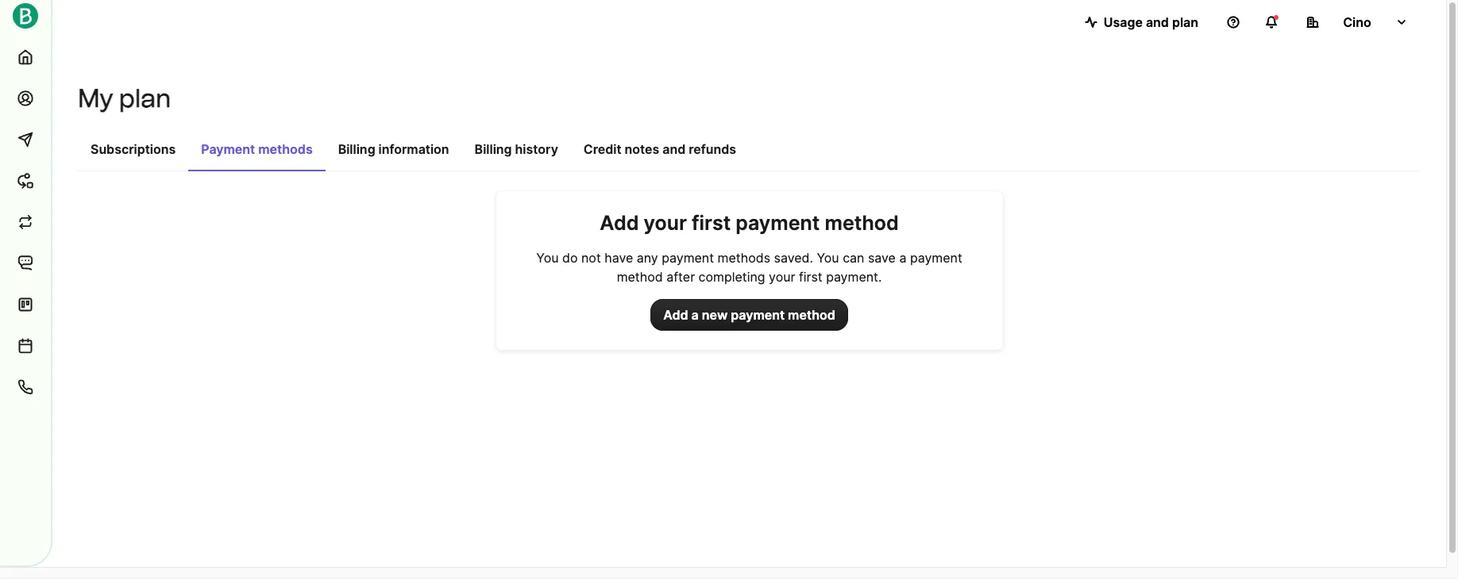 Task type: vqa. For each thing, say whether or not it's contained in the screenshot.
"Status" on the top of the page
no



Task type: describe. For each thing, give the bounding box(es) containing it.
payment
[[201, 141, 255, 157]]

credit notes and refunds link
[[571, 133, 749, 170]]

new
[[702, 307, 728, 323]]

add your first payment method
[[600, 211, 899, 235]]

1 you from the left
[[536, 250, 559, 266]]

payment methods
[[201, 141, 313, 157]]

method inside "you do not have any payment methods saved. you can save a payment method after completing your first payment."
[[617, 269, 663, 285]]

information
[[379, 141, 449, 157]]

method for add a new payment method
[[788, 307, 836, 323]]

payment right "save"
[[910, 250, 963, 266]]

your inside "you do not have any payment methods saved. you can save a payment method after completing your first payment."
[[769, 269, 796, 285]]

do
[[562, 250, 578, 266]]

0 vertical spatial first
[[692, 211, 731, 235]]

billing for billing history
[[475, 141, 512, 157]]

any
[[637, 250, 658, 266]]

first inside "you do not have any payment methods saved. you can save a payment method after completing your first payment."
[[799, 269, 823, 285]]

payment methods link
[[188, 133, 325, 172]]

and inside credit notes and refunds link
[[663, 141, 686, 157]]

my
[[78, 83, 113, 114]]

my plan
[[78, 83, 171, 114]]

payment up saved.
[[736, 211, 820, 235]]

add for add a new payment method
[[663, 307, 689, 323]]

add a new payment method button
[[651, 300, 848, 331]]

payment.
[[826, 269, 882, 285]]

1 vertical spatial plan
[[119, 83, 171, 114]]

0 horizontal spatial your
[[644, 211, 687, 235]]

tab list containing subscriptions
[[78, 133, 1421, 172]]

notes
[[625, 141, 660, 157]]

payment up after
[[662, 250, 714, 266]]

billing information
[[338, 141, 449, 157]]

add for add your first payment method
[[600, 211, 639, 235]]

methods inside the 'payment methods' link
[[258, 141, 313, 157]]



Task type: locate. For each thing, give the bounding box(es) containing it.
method up can at the right of page
[[825, 211, 899, 235]]

history
[[515, 141, 558, 157]]

and
[[1146, 14, 1169, 30], [663, 141, 686, 157]]

1 horizontal spatial a
[[900, 250, 907, 266]]

and right the 'usage'
[[1146, 14, 1169, 30]]

add down after
[[663, 307, 689, 323]]

first down saved.
[[799, 269, 823, 285]]

tab list
[[78, 133, 1421, 172]]

0 horizontal spatial plan
[[119, 83, 171, 114]]

0 horizontal spatial first
[[692, 211, 731, 235]]

1 horizontal spatial and
[[1146, 14, 1169, 30]]

a left new
[[692, 307, 699, 323]]

payment
[[736, 211, 820, 235], [662, 250, 714, 266], [910, 250, 963, 266], [731, 307, 785, 323]]

cino
[[1344, 14, 1372, 30]]

1 horizontal spatial add
[[663, 307, 689, 323]]

credit notes and refunds
[[584, 141, 737, 157]]

subscriptions
[[91, 141, 176, 157]]

billing left 'history'
[[475, 141, 512, 157]]

a right "save"
[[900, 250, 907, 266]]

0 horizontal spatial add
[[600, 211, 639, 235]]

method
[[825, 211, 899, 235], [617, 269, 663, 285], [788, 307, 836, 323]]

saved.
[[774, 250, 813, 266]]

your
[[644, 211, 687, 235], [769, 269, 796, 285]]

0 horizontal spatial billing
[[338, 141, 375, 157]]

refunds
[[689, 141, 737, 157]]

0 vertical spatial plan
[[1172, 14, 1199, 30]]

1 horizontal spatial first
[[799, 269, 823, 285]]

methods up completing
[[718, 250, 771, 266]]

you left do
[[536, 250, 559, 266]]

dialog
[[1447, 0, 1459, 568]]

add inside button
[[663, 307, 689, 323]]

first
[[692, 211, 731, 235], [799, 269, 823, 285]]

subscriptions link
[[78, 133, 188, 170]]

usage and plan
[[1104, 14, 1199, 30]]

and right notes
[[663, 141, 686, 157]]

billing history
[[475, 141, 558, 157]]

methods inside "you do not have any payment methods saved. you can save a payment method after completing your first payment."
[[718, 250, 771, 266]]

billing left information
[[338, 141, 375, 157]]

save
[[868, 250, 896, 266]]

payment right new
[[731, 307, 785, 323]]

add up have
[[600, 211, 639, 235]]

and inside usage and plan button
[[1146, 14, 1169, 30]]

plan
[[1172, 14, 1199, 30], [119, 83, 171, 114]]

1 billing from the left
[[338, 141, 375, 157]]

you left can at the right of page
[[817, 250, 839, 266]]

method for add your first payment method
[[825, 211, 899, 235]]

1 horizontal spatial you
[[817, 250, 839, 266]]

plan right the 'usage'
[[1172, 14, 1199, 30]]

you
[[536, 250, 559, 266], [817, 250, 839, 266]]

billing information link
[[325, 133, 462, 170]]

methods right payment
[[258, 141, 313, 157]]

methods
[[258, 141, 313, 157], [718, 250, 771, 266]]

method inside button
[[788, 307, 836, 323]]

a
[[900, 250, 907, 266], [692, 307, 699, 323]]

1 vertical spatial your
[[769, 269, 796, 285]]

method down any
[[617, 269, 663, 285]]

billing
[[338, 141, 375, 157], [475, 141, 512, 157]]

0 vertical spatial add
[[600, 211, 639, 235]]

you do not have any payment methods saved. you can save a payment method after completing your first payment.
[[536, 250, 963, 285]]

credit
[[584, 141, 622, 157]]

1 vertical spatial a
[[692, 307, 699, 323]]

first up completing
[[692, 211, 731, 235]]

1 vertical spatial method
[[617, 269, 663, 285]]

plan inside button
[[1172, 14, 1199, 30]]

completing
[[699, 269, 765, 285]]

your up any
[[644, 211, 687, 235]]

1 vertical spatial first
[[799, 269, 823, 285]]

usage
[[1104, 14, 1143, 30]]

plan right my
[[119, 83, 171, 114]]

0 horizontal spatial and
[[663, 141, 686, 157]]

billing history link
[[462, 133, 571, 170]]

your down saved.
[[769, 269, 796, 285]]

1 horizontal spatial your
[[769, 269, 796, 285]]

after
[[667, 269, 695, 285]]

0 horizontal spatial methods
[[258, 141, 313, 157]]

0 vertical spatial methods
[[258, 141, 313, 157]]

1 vertical spatial add
[[663, 307, 689, 323]]

payment inside button
[[731, 307, 785, 323]]

billing for billing information
[[338, 141, 375, 157]]

cino button
[[1294, 6, 1421, 38]]

2 vertical spatial method
[[788, 307, 836, 323]]

add a new payment method
[[663, 307, 836, 323]]

1 vertical spatial methods
[[718, 250, 771, 266]]

1 horizontal spatial plan
[[1172, 14, 1199, 30]]

0 vertical spatial method
[[825, 211, 899, 235]]

0 vertical spatial your
[[644, 211, 687, 235]]

have
[[605, 250, 633, 266]]

a inside button
[[692, 307, 699, 323]]

0 horizontal spatial a
[[692, 307, 699, 323]]

0 vertical spatial a
[[900, 250, 907, 266]]

2 billing from the left
[[475, 141, 512, 157]]

can
[[843, 250, 865, 266]]

not
[[582, 250, 601, 266]]

method down payment.
[[788, 307, 836, 323]]

add
[[600, 211, 639, 235], [663, 307, 689, 323]]

0 vertical spatial and
[[1146, 14, 1169, 30]]

a inside "you do not have any payment methods saved. you can save a payment method after completing your first payment."
[[900, 250, 907, 266]]

usage and plan button
[[1072, 6, 1212, 38]]

1 vertical spatial and
[[663, 141, 686, 157]]

0 horizontal spatial you
[[536, 250, 559, 266]]

1 horizontal spatial billing
[[475, 141, 512, 157]]

1 horizontal spatial methods
[[718, 250, 771, 266]]

2 you from the left
[[817, 250, 839, 266]]



